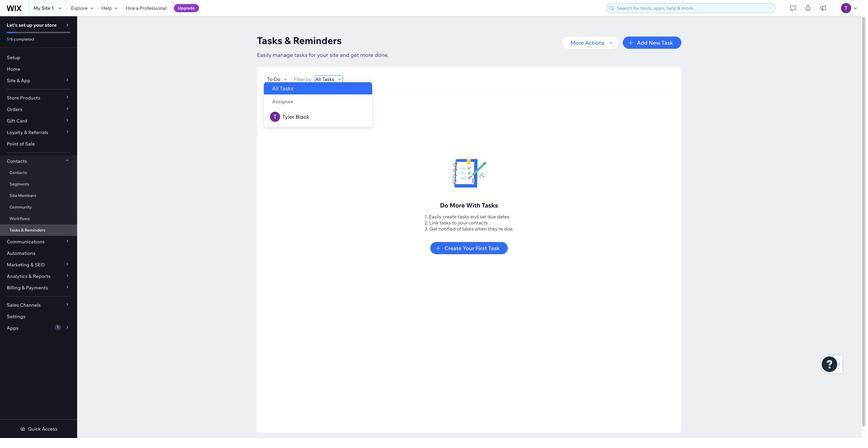 Task type: locate. For each thing, give the bounding box(es) containing it.
1 horizontal spatial all
[[316, 76, 321, 82]]

easily inside 1. easily create tasks and set due dates. 2. link tasks to your contacts. 3. get notified of tasks when they're due.
[[429, 214, 442, 220]]

0 vertical spatial and
[[340, 51, 350, 58]]

marketing & seo
[[7, 262, 45, 268]]

all tasks for all tasks "button"
[[316, 76, 335, 82]]

0 horizontal spatial and
[[340, 51, 350, 58]]

all tasks
[[316, 76, 335, 82], [272, 85, 294, 92]]

contacts for contacts link
[[9, 170, 27, 175]]

all tasks inside all tasks option
[[272, 85, 294, 92]]

let's set up your store
[[7, 22, 57, 28]]

black
[[296, 113, 310, 120]]

and inside 1. easily create tasks and set due dates. 2. link tasks to your contacts. 3. get notified of tasks when they're due.
[[471, 214, 479, 220]]

site for site & app
[[7, 78, 16, 84]]

tasks up due
[[482, 201, 498, 209]]

upgrade button
[[174, 4, 199, 12]]

task right first
[[489, 245, 500, 252]]

1 vertical spatial set
[[480, 214, 487, 220]]

site members
[[9, 193, 36, 198]]

1 vertical spatial your
[[317, 51, 329, 58]]

0 vertical spatial task
[[662, 39, 674, 46]]

1 horizontal spatial of
[[457, 226, 462, 232]]

payments
[[26, 285, 48, 291]]

0 horizontal spatial your
[[34, 22, 44, 28]]

all down to-do
[[272, 85, 279, 92]]

1 horizontal spatial do
[[440, 201, 449, 209]]

& inside site & app dropdown button
[[17, 78, 20, 84]]

0 horizontal spatial all
[[272, 85, 279, 92]]

0 horizontal spatial 1
[[51, 5, 54, 11]]

new
[[649, 39, 661, 46]]

& right loyalty
[[24, 129, 27, 135]]

2 vertical spatial site
[[9, 193, 17, 198]]

tasks down workflows
[[9, 228, 20, 233]]

site
[[330, 51, 339, 58]]

community
[[9, 204, 32, 210]]

and down with
[[471, 214, 479, 220]]

tyler black
[[282, 113, 310, 120]]

set left up
[[19, 22, 26, 28]]

1 vertical spatial easily
[[429, 214, 442, 220]]

1 vertical spatial site
[[7, 78, 16, 84]]

0 horizontal spatial tasks & reminders
[[9, 228, 45, 233]]

tasks right the to in the right bottom of the page
[[458, 214, 470, 220]]

contacts up segments at the top of page
[[9, 170, 27, 175]]

store
[[7, 95, 19, 101]]

they're
[[488, 226, 503, 232]]

more actions
[[571, 39, 605, 46]]

contacts for contacts "popup button"
[[7, 158, 27, 164]]

channels
[[20, 302, 41, 308]]

& left the reports
[[29, 273, 32, 279]]

tasks inside the 'sidebar' element
[[9, 228, 20, 233]]

0 vertical spatial tasks & reminders
[[257, 35, 342, 46]]

tasks right by:
[[322, 76, 335, 82]]

all tasks right by:
[[316, 76, 335, 82]]

easily left the manage
[[257, 51, 272, 58]]

0 horizontal spatial easily
[[257, 51, 272, 58]]

do left filter
[[274, 76, 280, 82]]

0 vertical spatial of
[[19, 141, 24, 147]]

done.
[[375, 51, 389, 58]]

0 vertical spatial all
[[316, 76, 321, 82]]

0 vertical spatial easily
[[257, 51, 272, 58]]

all tasks option
[[264, 82, 373, 94]]

your
[[34, 22, 44, 28], [317, 51, 329, 58], [458, 220, 468, 226]]

& left the seo
[[31, 262, 34, 268]]

1 vertical spatial more
[[450, 201, 465, 209]]

tasks & reminders inside the 'sidebar' element
[[9, 228, 45, 233]]

0 vertical spatial contacts
[[7, 158, 27, 164]]

more left actions
[[571, 39, 584, 46]]

1
[[51, 5, 54, 11], [57, 325, 59, 329]]

all inside option
[[272, 85, 279, 92]]

& right billing
[[22, 285, 25, 291]]

& inside tasks & reminders link
[[21, 228, 24, 233]]

dates.
[[497, 214, 511, 220]]

1 vertical spatial 1
[[57, 325, 59, 329]]

0 horizontal spatial reminders
[[25, 228, 45, 233]]

set
[[19, 22, 26, 28], [480, 214, 487, 220]]

due.
[[504, 226, 514, 232]]

site members link
[[0, 190, 77, 201]]

quick access button
[[20, 426, 57, 432]]

more
[[571, 39, 584, 46], [450, 201, 465, 209]]

0 vertical spatial set
[[19, 22, 26, 28]]

0 vertical spatial site
[[42, 5, 50, 11]]

0 vertical spatial reminders
[[293, 35, 342, 46]]

contacts button
[[0, 155, 77, 167]]

site & app
[[7, 78, 30, 84]]

1 horizontal spatial your
[[317, 51, 329, 58]]

& for billing & payments popup button
[[22, 285, 25, 291]]

site & app button
[[0, 75, 77, 86]]

my site 1
[[34, 5, 54, 11]]

task inside button
[[489, 245, 500, 252]]

first
[[476, 245, 487, 252]]

0 vertical spatial more
[[571, 39, 584, 46]]

1 horizontal spatial set
[[480, 214, 487, 220]]

& inside loyalty & referrals popup button
[[24, 129, 27, 135]]

loyalty
[[7, 129, 23, 135]]

& left app
[[17, 78, 20, 84]]

add
[[637, 39, 648, 46]]

tyler black image
[[270, 112, 280, 122]]

1 horizontal spatial and
[[471, 214, 479, 220]]

site right my
[[42, 5, 50, 11]]

more up create
[[450, 201, 465, 209]]

tasks & reminders up communications
[[9, 228, 45, 233]]

create
[[445, 245, 462, 252]]

site
[[42, 5, 50, 11], [7, 78, 16, 84], [9, 193, 17, 198]]

tyler
[[282, 113, 295, 120]]

1 horizontal spatial tasks & reminders
[[257, 35, 342, 46]]

reports
[[33, 273, 51, 279]]

loyalty & referrals
[[7, 129, 48, 135]]

1 vertical spatial and
[[471, 214, 479, 220]]

your right up
[[34, 22, 44, 28]]

2 vertical spatial your
[[458, 220, 468, 226]]

easily right 1.
[[429, 214, 442, 220]]

your right the to in the right bottom of the page
[[458, 220, 468, 226]]

tasks down to-do button
[[280, 85, 294, 92]]

1 horizontal spatial more
[[571, 39, 584, 46]]

of left 'sale'
[[19, 141, 24, 147]]

store products
[[7, 95, 40, 101]]

0 vertical spatial all tasks
[[316, 76, 335, 82]]

marketing
[[7, 262, 30, 268]]

2 horizontal spatial your
[[458, 220, 468, 226]]

easily
[[257, 51, 272, 58], [429, 214, 442, 220]]

site down home
[[7, 78, 16, 84]]

0 horizontal spatial do
[[274, 76, 280, 82]]

manage
[[273, 51, 293, 58]]

when
[[475, 226, 487, 232]]

1 horizontal spatial easily
[[429, 214, 442, 220]]

3.
[[425, 226, 429, 232]]

to
[[452, 220, 457, 226]]

sidebar element
[[0, 16, 77, 438]]

1 horizontal spatial 1
[[57, 325, 59, 329]]

& inside marketing & seo popup button
[[31, 262, 34, 268]]

1 vertical spatial tasks & reminders
[[9, 228, 45, 233]]

1 vertical spatial all tasks
[[272, 85, 294, 92]]

of inside the 'sidebar' element
[[19, 141, 24, 147]]

automations
[[7, 250, 36, 256]]

0 horizontal spatial task
[[489, 245, 500, 252]]

all right by:
[[316, 76, 321, 82]]

site inside dropdown button
[[7, 78, 16, 84]]

of right the to in the right bottom of the page
[[457, 226, 462, 232]]

up
[[27, 22, 32, 28]]

0 vertical spatial do
[[274, 76, 280, 82]]

of
[[19, 141, 24, 147], [457, 226, 462, 232]]

sale
[[25, 141, 35, 147]]

1 right my
[[51, 5, 54, 11]]

assignee
[[272, 99, 293, 105]]

tasks & reminders up the for
[[257, 35, 342, 46]]

1 horizontal spatial all tasks
[[316, 76, 335, 82]]

0 horizontal spatial of
[[19, 141, 24, 147]]

tasks up the manage
[[257, 35, 283, 46]]

contacts down point of sale
[[7, 158, 27, 164]]

0 vertical spatial your
[[34, 22, 44, 28]]

task right new
[[662, 39, 674, 46]]

contacts inside "popup button"
[[7, 158, 27, 164]]

link
[[430, 220, 439, 226]]

1 vertical spatial task
[[489, 245, 500, 252]]

analytics & reports
[[7, 273, 51, 279]]

settings
[[7, 314, 26, 320]]

for
[[309, 51, 316, 58]]

setup link
[[0, 52, 77, 63]]

billing & payments
[[7, 285, 48, 291]]

1 down settings 'link'
[[57, 325, 59, 329]]

& inside analytics & reports popup button
[[29, 273, 32, 279]]

home link
[[0, 63, 77, 75]]

1 horizontal spatial task
[[662, 39, 674, 46]]

1 vertical spatial reminders
[[25, 228, 45, 233]]

task
[[662, 39, 674, 46], [489, 245, 500, 252]]

1 vertical spatial all
[[272, 85, 279, 92]]

& for analytics & reports popup button
[[29, 273, 32, 279]]

and left get
[[340, 51, 350, 58]]

automations link
[[0, 247, 77, 259]]

set left due
[[480, 214, 487, 220]]

all for all tasks "button"
[[316, 76, 321, 82]]

all tasks for all tasks option
[[272, 85, 294, 92]]

0 horizontal spatial set
[[19, 22, 26, 28]]

1 vertical spatial contacts
[[9, 170, 27, 175]]

segments link
[[0, 178, 77, 190]]

1 vertical spatial of
[[457, 226, 462, 232]]

contacts.
[[469, 220, 489, 226]]

all tasks down to-do button
[[272, 85, 294, 92]]

reminders up the for
[[293, 35, 342, 46]]

your right the for
[[317, 51, 329, 58]]

& down workflows
[[21, 228, 24, 233]]

site down segments at the top of page
[[9, 193, 17, 198]]

workflows
[[9, 216, 30, 221]]

& inside billing & payments popup button
[[22, 285, 25, 291]]

& for loyalty & referrals popup button
[[24, 129, 27, 135]]

list box
[[264, 82, 373, 127]]

0 horizontal spatial all tasks
[[272, 85, 294, 92]]

do up create
[[440, 201, 449, 209]]

with
[[467, 201, 481, 209]]

reminders down workflows "link"
[[25, 228, 45, 233]]

store products button
[[0, 92, 77, 104]]

professional
[[140, 5, 167, 11]]

set inside the 'sidebar' element
[[19, 22, 26, 28]]



Task type: vqa. For each thing, say whether or not it's contained in the screenshot.
"a" in the Use your logo everywhere Add it to your website for a fully branded look
no



Task type: describe. For each thing, give the bounding box(es) containing it.
point
[[7, 141, 18, 147]]

& for tasks & reminders link
[[21, 228, 24, 233]]

get
[[430, 226, 438, 232]]

your inside 1. easily create tasks and set due dates. 2. link tasks to your contacts. 3. get notified of tasks when they're due.
[[458, 220, 468, 226]]

analytics & reports button
[[0, 271, 77, 282]]

upgrade
[[178, 5, 195, 10]]

card
[[16, 118, 27, 124]]

loyalty & referrals button
[[0, 127, 77, 138]]

tasks left when
[[463, 226, 474, 232]]

1 vertical spatial do
[[440, 201, 449, 209]]

all for all tasks option
[[272, 85, 279, 92]]

help button
[[97, 0, 122, 16]]

products
[[20, 95, 40, 101]]

1 horizontal spatial reminders
[[293, 35, 342, 46]]

notified
[[439, 226, 456, 232]]

a
[[136, 5, 139, 11]]

Search for tools, apps, help & more... field
[[615, 3, 774, 13]]

get
[[351, 51, 359, 58]]

add new task button
[[623, 37, 682, 49]]

1. easily create tasks and set due dates. 2. link tasks to your contacts. 3. get notified of tasks when they're due.
[[425, 214, 514, 232]]

my
[[34, 5, 40, 11]]

& for site & app dropdown button
[[17, 78, 20, 84]]

point of sale link
[[0, 138, 77, 150]]

your
[[463, 245, 475, 252]]

home
[[7, 66, 20, 72]]

analytics
[[7, 273, 27, 279]]

& up the manage
[[285, 35, 291, 46]]

1.
[[425, 214, 428, 220]]

site for site members
[[9, 193, 17, 198]]

1/6 completed
[[7, 37, 34, 42]]

quick access
[[28, 426, 57, 432]]

0 vertical spatial 1
[[51, 5, 54, 11]]

settings link
[[0, 311, 77, 322]]

filter by:
[[294, 76, 313, 82]]

& for marketing & seo popup button
[[31, 262, 34, 268]]

members
[[18, 193, 36, 198]]

marketing & seo button
[[0, 259, 77, 271]]

referrals
[[28, 129, 48, 135]]

segments
[[9, 181, 29, 187]]

sales channels
[[7, 302, 41, 308]]

apps
[[7, 325, 19, 331]]

hire a professional link
[[122, 0, 171, 16]]

tasks left the for
[[295, 51, 308, 58]]

community link
[[0, 201, 77, 213]]

sales
[[7, 302, 19, 308]]

due
[[488, 214, 496, 220]]

quick
[[28, 426, 41, 432]]

point of sale
[[7, 141, 35, 147]]

filter
[[294, 76, 305, 82]]

tasks left the to in the right bottom of the page
[[440, 220, 451, 226]]

2.
[[425, 220, 429, 226]]

to-do
[[267, 76, 280, 82]]

gift card button
[[0, 115, 77, 127]]

all tasks button
[[316, 76, 343, 82]]

gift card
[[7, 118, 27, 124]]

tasks inside option
[[280, 85, 294, 92]]

list box containing all tasks
[[264, 82, 373, 127]]

workflows link
[[0, 213, 77, 224]]

hire a professional
[[126, 5, 167, 11]]

explore
[[71, 5, 88, 11]]

of inside 1. easily create tasks and set due dates. 2. link tasks to your contacts. 3. get notified of tasks when they're due.
[[457, 226, 462, 232]]

create
[[443, 214, 457, 220]]

setup
[[7, 55, 20, 61]]

create your first task button
[[431, 242, 508, 254]]

hire
[[126, 5, 135, 11]]

1 inside the 'sidebar' element
[[57, 325, 59, 329]]

app
[[21, 78, 30, 84]]

more actions button
[[563, 37, 619, 49]]

set inside 1. easily create tasks and set due dates. 2. link tasks to your contacts. 3. get notified of tasks when they're due.
[[480, 214, 487, 220]]

add new task
[[637, 39, 674, 46]]

0 horizontal spatial more
[[450, 201, 465, 209]]

completed
[[14, 37, 34, 42]]

1/6
[[7, 37, 13, 42]]

by:
[[306, 76, 313, 82]]

seo
[[35, 262, 45, 268]]

billing & payments button
[[0, 282, 77, 294]]

easily manage tasks for your site and get more done.
[[257, 51, 389, 58]]

sales channels button
[[0, 299, 77, 311]]

your inside the 'sidebar' element
[[34, 22, 44, 28]]

more inside button
[[571, 39, 584, 46]]

communications
[[7, 239, 45, 245]]

task inside "button"
[[662, 39, 674, 46]]

actions
[[586, 39, 605, 46]]

store
[[45, 22, 57, 28]]

help
[[102, 5, 112, 11]]

orders button
[[0, 104, 77, 115]]

more
[[360, 51, 374, 58]]

reminders inside the 'sidebar' element
[[25, 228, 45, 233]]

to-
[[267, 76, 274, 82]]

let's
[[7, 22, 17, 28]]

communications button
[[0, 236, 77, 247]]

contacts link
[[0, 167, 77, 178]]



